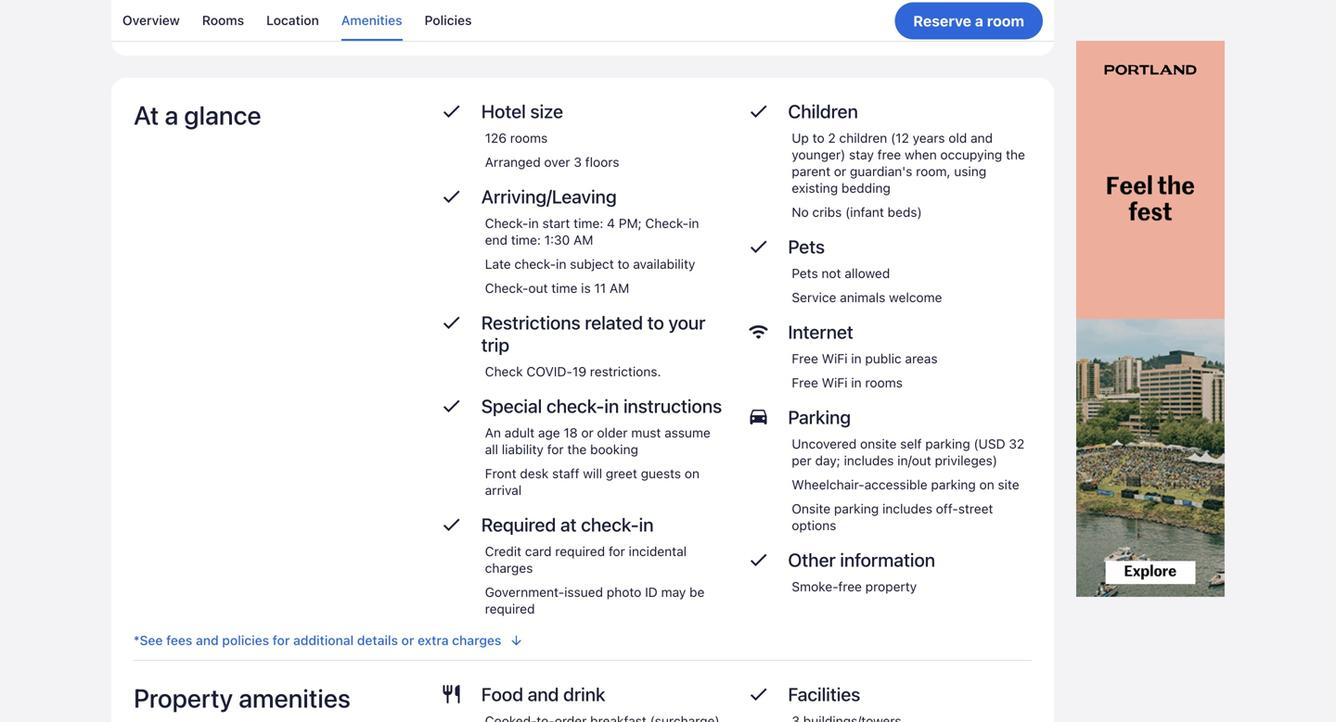 Task type: describe. For each thing, give the bounding box(es) containing it.
or inside button
[[401, 633, 414, 649]]

*see fees and policies for additional details or extra charges button
[[134, 622, 1032, 650]]

overview link
[[122, 0, 180, 41]]

in down 'internet'
[[851, 375, 862, 391]]

3
[[574, 155, 582, 170]]

existing
[[792, 181, 838, 196]]

areas
[[905, 351, 938, 367]]

18
[[564, 425, 578, 441]]

self
[[900, 437, 922, 452]]

property amenities
[[134, 683, 351, 714]]

2 wifi from the top
[[822, 375, 848, 391]]

availability
[[633, 257, 695, 272]]

staff
[[552, 466, 579, 482]]

list containing overview
[[111, 0, 1054, 41]]

2
[[828, 130, 836, 146]]

up to 2 children (12 years old and younger) stay free when occupying the parent or guardian's room, using existing bedding no cribs (infant beds)
[[792, 130, 1025, 220]]

in left public
[[851, 351, 862, 367]]

policies
[[222, 633, 269, 649]]

desk
[[520, 466, 549, 482]]

0 vertical spatial required
[[555, 544, 605, 560]]

2 vertical spatial check-
[[581, 514, 639, 536]]

(infant
[[845, 205, 884, 220]]

or inside an adult age 18 or older must assume all liability for the booking front desk staff will greet guests on arrival
[[581, 425, 594, 441]]

when
[[905, 147, 937, 162]]

welcome
[[889, 290, 942, 305]]

in up time
[[556, 257, 566, 272]]

covid-
[[526, 364, 572, 380]]

a for reserve
[[975, 12, 983, 30]]

check- inside "check-in start time: 4 pm; check-in end time: 1:30 am late check-in subject to availability check-out time is 11 am"
[[514, 257, 556, 272]]

restrictions related to your trip
[[481, 312, 705, 356]]

pets for pets
[[788, 236, 825, 258]]

other information
[[788, 549, 935, 571]]

(usd
[[974, 437, 1005, 452]]

accessible
[[864, 477, 927, 493]]

1 free from the top
[[792, 351, 818, 367]]

restrictions
[[481, 312, 581, 334]]

glance
[[184, 100, 261, 130]]

time
[[551, 281, 577, 296]]

end
[[485, 232, 507, 248]]

check-in start time: 4 pm; check-in end time: 1:30 am late check-in subject to availability check-out time is 11 am
[[485, 216, 699, 296]]

adult
[[504, 425, 535, 441]]

or inside up to 2 children (12 years old and younger) stay free when occupying the parent or guardian's room, using existing bedding no cribs (infant beds)
[[834, 164, 846, 179]]

in up availability
[[689, 216, 699, 231]]

site
[[998, 477, 1019, 493]]

amenities
[[341, 13, 402, 28]]

information for other
[[840, 549, 935, 571]]

credit
[[485, 544, 521, 560]]

4
[[607, 216, 615, 231]]

older
[[597, 425, 628, 441]]

an
[[485, 425, 501, 441]]

11
[[594, 281, 606, 296]]

rooms link
[[202, 0, 244, 41]]

in up incidental
[[639, 514, 654, 536]]

children
[[839, 130, 887, 146]]

provided
[[554, 17, 607, 33]]

information for this
[[469, 17, 537, 33]]

internet
[[788, 321, 853, 343]]

issued
[[564, 585, 603, 600]]

2 vertical spatial and
[[528, 684, 559, 706]]

an adult age 18 or older must assume all liability for the booking front desk staff will greet guests on arrival
[[485, 425, 711, 498]]

hotel
[[481, 100, 526, 122]]

reserve
[[913, 12, 971, 30]]

at
[[134, 100, 159, 130]]

arranged
[[485, 155, 541, 170]]

0 horizontal spatial time:
[[511, 232, 541, 248]]

stay
[[849, 147, 874, 162]]

required
[[481, 514, 556, 536]]

cribs
[[812, 205, 842, 220]]

amenities link
[[341, 0, 402, 41]]

location
[[266, 13, 319, 28]]

0 vertical spatial parking
[[925, 437, 970, 452]]

drink
[[563, 684, 605, 706]]

0 vertical spatial is
[[541, 17, 551, 33]]

location link
[[266, 0, 319, 41]]

reserve a room
[[913, 12, 1024, 30]]

government-
[[485, 585, 564, 600]]

property
[[134, 683, 233, 714]]

pm;
[[619, 216, 642, 231]]

related
[[585, 312, 643, 334]]

late
[[485, 257, 511, 272]]

charges inside credit card required for incidental charges government-issued photo id may be required
[[485, 561, 533, 576]]

trip
[[481, 334, 509, 356]]

arriving/leaving
[[481, 186, 617, 207]]

*see
[[134, 633, 163, 649]]

1 wifi from the top
[[822, 351, 848, 367]]

uncovered
[[792, 437, 857, 452]]

1 vertical spatial includes
[[882, 502, 932, 517]]

over
[[544, 155, 570, 170]]

in left start
[[528, 216, 539, 231]]

out
[[528, 281, 548, 296]]

your
[[668, 312, 705, 334]]

*see fees and policies for additional details or extra charges
[[134, 633, 501, 649]]

photo
[[607, 585, 641, 600]]

rooms
[[202, 13, 244, 28]]

1 vertical spatial required
[[485, 602, 535, 617]]

up
[[792, 130, 809, 146]]

1 vertical spatial parking
[[931, 477, 976, 493]]

no
[[792, 205, 809, 220]]

pets not allowed service animals welcome
[[792, 266, 942, 305]]



Task type: locate. For each thing, give the bounding box(es) containing it.
a right 'at' at top left
[[165, 100, 178, 130]]

1 horizontal spatial on
[[979, 477, 994, 493]]

this
[[440, 17, 466, 33]]

for inside credit card required for incidental charges government-issued photo id may be required
[[609, 544, 625, 560]]

0 horizontal spatial information
[[469, 17, 537, 33]]

additional
[[293, 633, 354, 649]]

2 horizontal spatial for
[[609, 544, 625, 560]]

1 vertical spatial am
[[610, 281, 629, 296]]

0 horizontal spatial for
[[273, 633, 290, 649]]

age
[[538, 425, 560, 441]]

options
[[792, 518, 836, 534]]

or
[[834, 164, 846, 179], [581, 425, 594, 441], [401, 633, 414, 649]]

0 horizontal spatial on
[[685, 466, 699, 482]]

for inside an adult age 18 or older must assume all liability for the booking front desk staff will greet guests on arrival
[[547, 442, 564, 457]]

bedding
[[841, 181, 891, 196]]

1 horizontal spatial or
[[581, 425, 594, 441]]

0 vertical spatial or
[[834, 164, 846, 179]]

1 horizontal spatial rooms
[[865, 375, 903, 391]]

information
[[469, 17, 537, 33], [840, 549, 935, 571]]

0 vertical spatial and
[[971, 130, 993, 146]]

free inside up to 2 children (12 years old and younger) stay free when occupying the parent or guardian's room, using existing bedding no cribs (infant beds)
[[877, 147, 901, 162]]

incidental
[[629, 544, 687, 560]]

beds)
[[888, 205, 922, 220]]

charges down credit in the left of the page
[[485, 561, 533, 576]]

1 vertical spatial pets
[[792, 266, 818, 281]]

0 vertical spatial rooms
[[510, 130, 548, 146]]

and inside up to 2 children (12 years old and younger) stay free when occupying the parent or guardian's room, using existing bedding no cribs (infant beds)
[[971, 130, 993, 146]]

charges inside button
[[452, 633, 501, 649]]

the right occupying
[[1006, 147, 1025, 162]]

pets down no
[[788, 236, 825, 258]]

2 free from the top
[[792, 375, 818, 391]]

1 vertical spatial the
[[567, 442, 587, 457]]

2 horizontal spatial to
[[812, 130, 824, 146]]

1 horizontal spatial a
[[975, 12, 983, 30]]

1 horizontal spatial for
[[547, 442, 564, 457]]

information up property
[[840, 549, 935, 571]]

for right policies
[[273, 633, 290, 649]]

the down 18
[[567, 442, 587, 457]]

hotel size
[[481, 100, 563, 122]]

free
[[792, 351, 818, 367], [792, 375, 818, 391]]

old
[[948, 130, 967, 146]]

a left 'room' at the top of the page
[[975, 12, 983, 30]]

check- right "pm;"
[[645, 216, 689, 231]]

wifi up parking
[[822, 375, 848, 391]]

0 horizontal spatial the
[[567, 442, 587, 457]]

0 vertical spatial a
[[975, 12, 983, 30]]

details
[[357, 633, 398, 649]]

on inside uncovered onsite self parking (usd 32 per day; includes in/out privileges) wheelchair-accessible parking on site onsite parking includes off-street options
[[979, 477, 994, 493]]

free down other information
[[838, 579, 862, 595]]

charges left medium image
[[452, 633, 501, 649]]

subject
[[570, 257, 614, 272]]

partners.
[[651, 17, 706, 33]]

and up occupying
[[971, 130, 993, 146]]

reserve a room button
[[895, 2, 1043, 39]]

0 vertical spatial for
[[547, 442, 564, 457]]

the inside an adult age 18 or older must assume all liability for the booking front desk staff will greet guests on arrival
[[567, 442, 587, 457]]

list
[[111, 0, 1054, 41]]

1 vertical spatial check-
[[546, 395, 604, 417]]

1 vertical spatial for
[[609, 544, 625, 560]]

parking down "wheelchair-" on the right of the page
[[834, 502, 879, 517]]

0 vertical spatial wifi
[[822, 351, 848, 367]]

2 vertical spatial for
[[273, 633, 290, 649]]

uncovered onsite self parking (usd 32 per day; includes in/out privileges) wheelchair-accessible parking on site onsite parking includes off-street options
[[792, 437, 1025, 534]]

greet
[[606, 466, 637, 482]]

service
[[792, 290, 836, 305]]

1 vertical spatial free
[[838, 579, 862, 595]]

0 horizontal spatial and
[[196, 633, 219, 649]]

other
[[788, 549, 836, 571]]

information right this
[[469, 17, 537, 33]]

a for at
[[165, 100, 178, 130]]

0 vertical spatial time:
[[574, 216, 603, 231]]

1 vertical spatial information
[[840, 549, 935, 571]]

pets up service
[[792, 266, 818, 281]]

street
[[958, 502, 993, 517]]

1 horizontal spatial am
[[610, 281, 629, 296]]

to left 2
[[812, 130, 824, 146]]

time: right end
[[511, 232, 541, 248]]

is left the 11
[[581, 281, 591, 296]]

0 horizontal spatial a
[[165, 100, 178, 130]]

time: left 4
[[574, 216, 603, 231]]

0 vertical spatial includes
[[844, 453, 894, 469]]

in up older
[[604, 395, 619, 417]]

parking
[[925, 437, 970, 452], [931, 477, 976, 493], [834, 502, 879, 517]]

required at check-in
[[481, 514, 654, 536]]

free up parking
[[792, 375, 818, 391]]

126
[[485, 130, 507, 146]]

or down younger)
[[834, 164, 846, 179]]

policies
[[425, 13, 472, 28]]

in/out
[[897, 453, 931, 469]]

charges
[[485, 561, 533, 576], [452, 633, 501, 649]]

2 horizontal spatial and
[[971, 130, 993, 146]]

for left incidental
[[609, 544, 625, 560]]

2 vertical spatial to
[[647, 312, 664, 334]]

1 vertical spatial or
[[581, 425, 594, 441]]

2 vertical spatial parking
[[834, 502, 879, 517]]

check covid-19 restrictions.
[[485, 364, 661, 380]]

card
[[525, 544, 552, 560]]

at a glance
[[134, 100, 261, 130]]

or right 18
[[581, 425, 594, 441]]

pets for pets not allowed service animals welcome
[[792, 266, 818, 281]]

or left the extra
[[401, 633, 414, 649]]

start
[[542, 216, 570, 231]]

rooms down public
[[865, 375, 903, 391]]

floors
[[585, 155, 619, 170]]

room
[[987, 12, 1024, 30]]

to inside up to 2 children (12 years old and younger) stay free when occupying the parent or guardian's room, using existing bedding no cribs (infant beds)
[[812, 130, 824, 146]]

pets
[[788, 236, 825, 258], [792, 266, 818, 281]]

for inside button
[[273, 633, 290, 649]]

0 horizontal spatial is
[[541, 17, 551, 33]]

and right 'fees'
[[196, 633, 219, 649]]

fees
[[166, 633, 192, 649]]

onsite
[[792, 502, 831, 517]]

check-
[[514, 257, 556, 272], [546, 395, 604, 417], [581, 514, 639, 536]]

0 horizontal spatial or
[[401, 633, 414, 649]]

1 vertical spatial and
[[196, 633, 219, 649]]

0 vertical spatial charges
[[485, 561, 533, 576]]

guests
[[641, 466, 681, 482]]

on inside an adult age 18 or older must assume all liability for the booking front desk staff will greet guests on arrival
[[685, 466, 699, 482]]

will
[[583, 466, 602, 482]]

on right guests
[[685, 466, 699, 482]]

0 vertical spatial am
[[573, 232, 593, 248]]

0 horizontal spatial required
[[485, 602, 535, 617]]

0 vertical spatial free
[[792, 351, 818, 367]]

am up subject
[[573, 232, 593, 248]]

wifi down 'internet'
[[822, 351, 848, 367]]

onsite
[[860, 437, 897, 452]]

for down age
[[547, 442, 564, 457]]

0 horizontal spatial am
[[573, 232, 593, 248]]

policies link
[[425, 0, 472, 41]]

1 horizontal spatial time:
[[574, 216, 603, 231]]

1 horizontal spatial is
[[581, 281, 591, 296]]

1 vertical spatial charges
[[452, 633, 501, 649]]

restrictions.
[[590, 364, 661, 380]]

our
[[628, 17, 648, 33]]

wheelchair-
[[792, 477, 864, 493]]

1 vertical spatial time:
[[511, 232, 541, 248]]

be
[[689, 585, 705, 600]]

2 horizontal spatial or
[[834, 164, 846, 179]]

required down government-
[[485, 602, 535, 617]]

0 vertical spatial check-
[[514, 257, 556, 272]]

to right subject
[[617, 257, 630, 272]]

in
[[528, 216, 539, 231], [689, 216, 699, 231], [556, 257, 566, 272], [851, 351, 862, 367], [851, 375, 862, 391], [604, 395, 619, 417], [639, 514, 654, 536]]

front
[[485, 466, 516, 482]]

is
[[541, 17, 551, 33], [581, 281, 591, 296]]

1:30
[[544, 232, 570, 248]]

am right the 11
[[610, 281, 629, 296]]

and inside *see fees and policies for additional details or extra charges button
[[196, 633, 219, 649]]

arrival
[[485, 483, 522, 498]]

1 vertical spatial wifi
[[822, 375, 848, 391]]

medium image
[[509, 634, 524, 649]]

check- down late
[[485, 281, 528, 296]]

and right food
[[528, 684, 559, 706]]

check- up 18
[[546, 395, 604, 417]]

(12
[[891, 130, 909, 146]]

1 vertical spatial to
[[617, 257, 630, 272]]

includes down onsite
[[844, 453, 894, 469]]

room,
[[916, 164, 951, 179]]

using
[[954, 164, 986, 179]]

parent
[[792, 164, 830, 179]]

wifi
[[822, 351, 848, 367], [822, 375, 848, 391]]

2 vertical spatial or
[[401, 633, 414, 649]]

includes down accessible
[[882, 502, 932, 517]]

0 vertical spatial to
[[812, 130, 824, 146]]

0 vertical spatial pets
[[788, 236, 825, 258]]

per
[[792, 453, 812, 469]]

parking up privileges)
[[925, 437, 970, 452]]

off-
[[936, 502, 958, 517]]

a inside button
[[975, 12, 983, 30]]

on left site
[[979, 477, 994, 493]]

overview
[[122, 13, 180, 28]]

liability
[[502, 442, 544, 457]]

free down 'internet'
[[792, 351, 818, 367]]

pets inside pets not allowed service animals welcome
[[792, 266, 818, 281]]

0 horizontal spatial free
[[838, 579, 862, 595]]

1 horizontal spatial required
[[555, 544, 605, 560]]

to inside "restrictions related to your trip"
[[647, 312, 664, 334]]

may
[[661, 585, 686, 600]]

privileges)
[[935, 453, 997, 469]]

1 horizontal spatial to
[[647, 312, 664, 334]]

property
[[865, 579, 917, 595]]

1 vertical spatial a
[[165, 100, 178, 130]]

id
[[645, 585, 658, 600]]

is inside "check-in start time: 4 pm; check-in end time: 1:30 am late check-in subject to availability check-out time is 11 am"
[[581, 281, 591, 296]]

food and drink
[[481, 684, 605, 706]]

required down the at
[[555, 544, 605, 560]]

free up guardian's at right top
[[877, 147, 901, 162]]

amenities
[[239, 683, 351, 714]]

rooms inside 126 rooms arranged over 3 floors
[[510, 130, 548, 146]]

rooms down hotel size
[[510, 130, 548, 146]]

parking up off-
[[931, 477, 976, 493]]

1 horizontal spatial free
[[877, 147, 901, 162]]

this information is provided by our partners.
[[440, 17, 706, 33]]

1 horizontal spatial and
[[528, 684, 559, 706]]

1 vertical spatial is
[[581, 281, 591, 296]]

booking
[[590, 442, 638, 457]]

1 horizontal spatial the
[[1006, 147, 1025, 162]]

is left provided in the left of the page
[[541, 17, 551, 33]]

0 horizontal spatial to
[[617, 257, 630, 272]]

check- right the at
[[581, 514, 639, 536]]

0 vertical spatial information
[[469, 17, 537, 33]]

to inside "check-in start time: 4 pm; check-in end time: 1:30 am late check-in subject to availability check-out time is 11 am"
[[617, 257, 630, 272]]

0 vertical spatial the
[[1006, 147, 1025, 162]]

1 vertical spatial rooms
[[865, 375, 903, 391]]

0 vertical spatial free
[[877, 147, 901, 162]]

to left your
[[647, 312, 664, 334]]

check- up end
[[485, 216, 528, 231]]

1 vertical spatial free
[[792, 375, 818, 391]]

animals
[[840, 290, 885, 305]]

the inside up to 2 children (12 years old and younger) stay free when occupying the parent or guardian's room, using existing bedding no cribs (infant beds)
[[1006, 147, 1025, 162]]

1 horizontal spatial information
[[840, 549, 935, 571]]

0 horizontal spatial rooms
[[510, 130, 548, 146]]

free
[[877, 147, 901, 162], [838, 579, 862, 595]]

rooms inside free wifi in public areas free wifi in rooms
[[865, 375, 903, 391]]

food
[[481, 684, 523, 706]]

special
[[481, 395, 542, 417]]

check- up 'out'
[[514, 257, 556, 272]]

at
[[560, 514, 577, 536]]



Task type: vqa. For each thing, say whether or not it's contained in the screenshot.
find and book your perfect stay
no



